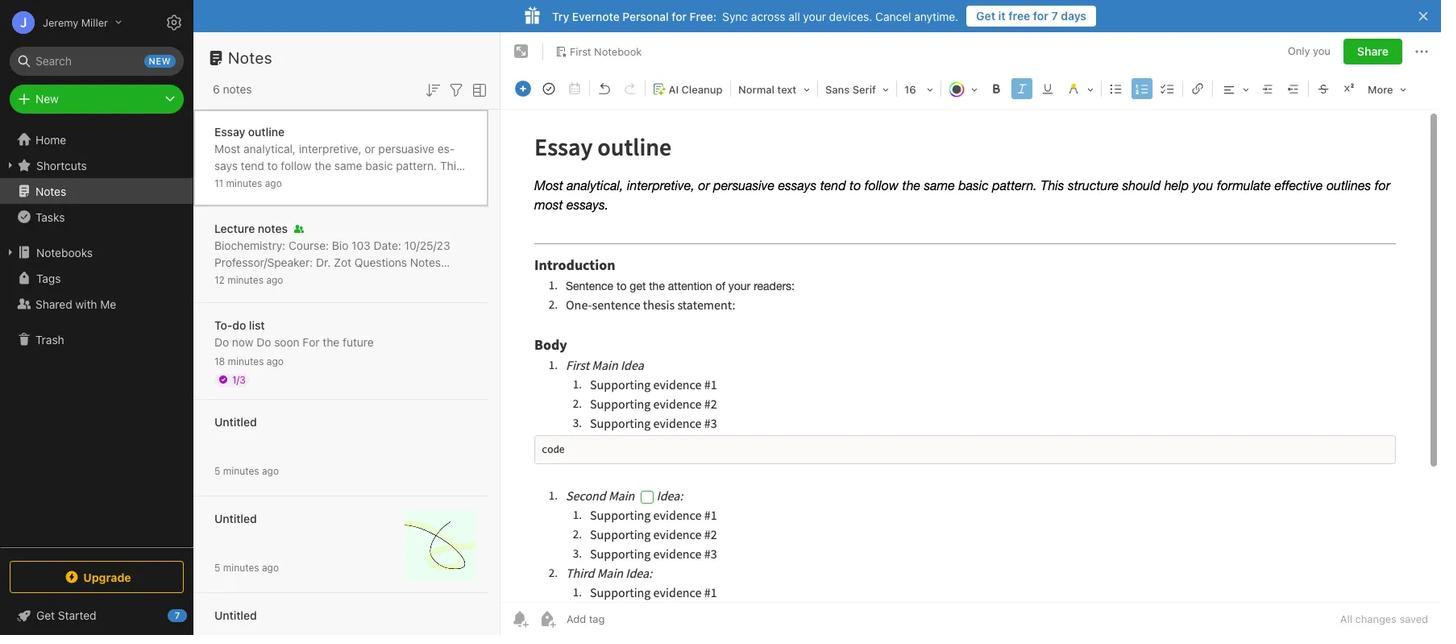 Task type: describe. For each thing, give the bounding box(es) containing it.
1 untitled from the top
[[214, 415, 257, 428]]

18 minutes ago
[[214, 355, 284, 367]]

me
[[100, 297, 116, 311]]

tree containing home
[[0, 127, 193, 546]]

1 do from the left
[[214, 335, 229, 349]]

lecture notes
[[214, 221, 288, 235]]

soon
[[274, 335, 300, 349]]

trash link
[[0, 326, 193, 352]]

sans
[[825, 83, 850, 96]]

outdent image
[[1282, 77, 1305, 100]]

1 5 from the top
[[214, 465, 220, 477]]

12 minutes ago
[[214, 274, 283, 286]]

across
[[751, 9, 785, 23]]

thumbnail image
[[405, 510, 476, 581]]

ai cleanup button
[[647, 77, 729, 101]]

persuasive
[[378, 141, 434, 155]]

your
[[803, 9, 826, 23]]

date:
[[374, 238, 401, 252]]

untitled button
[[193, 593, 488, 635]]

started
[[58, 609, 96, 622]]

add filters image
[[447, 80, 466, 100]]

notebook
[[594, 45, 642, 58]]

more actions image
[[1412, 42, 1431, 61]]

1/3
[[232, 374, 246, 386]]

for for 7
[[1033, 9, 1049, 23]]

notes for lecture notes
[[258, 221, 288, 235]]

for
[[303, 335, 320, 349]]

questions
[[355, 255, 407, 269]]

shared with me link
[[0, 291, 193, 317]]

share
[[1357, 44, 1389, 58]]

try
[[552, 9, 569, 23]]

notes for 6 notes
[[223, 82, 252, 96]]

cleanup
[[681, 83, 723, 96]]

outlines
[[214, 192, 255, 206]]

task image
[[538, 77, 560, 100]]

11
[[214, 177, 223, 189]]

most analytical, interpretive, or persuasive es says tend to follow the same basic pattern. this structure should help you formulate effective outlines for most ...
[[214, 141, 462, 206]]

settings image
[[164, 13, 184, 32]]

all changes saved
[[1340, 613, 1428, 625]]

shared with me
[[35, 297, 116, 311]]

course: bio
[[289, 238, 348, 252]]

2 do from the left
[[257, 335, 271, 349]]

lecture
[[214, 221, 255, 235]]

free:
[[690, 9, 717, 23]]

basic
[[365, 158, 393, 172]]

expand note image
[[512, 42, 531, 61]]

says
[[214, 141, 455, 172]]

upgrade button
[[10, 561, 184, 593]]

anytime.
[[914, 9, 958, 23]]

only you
[[1288, 45, 1331, 57]]

notebooks
[[36, 245, 93, 259]]

get it free for 7 days button
[[967, 6, 1096, 27]]

7 inside the help and learning task checklist field
[[175, 610, 180, 621]]

2 untitled from the top
[[214, 511, 257, 525]]

try evernote personal for free: sync across all your devices. cancel anytime.
[[552, 9, 958, 23]]

notes inside notes link
[[35, 184, 66, 198]]

saved
[[1400, 613, 1428, 625]]

first notebook
[[570, 45, 642, 58]]

0 vertical spatial notes
[[228, 48, 272, 67]]

italic image
[[1011, 77, 1033, 100]]

Add tag field
[[565, 612, 686, 626]]

most
[[276, 192, 302, 206]]

sync
[[722, 9, 748, 23]]

tags
[[36, 271, 61, 285]]

effective
[[403, 175, 448, 189]]

7 inside button
[[1051, 9, 1058, 23]]

Highlight field
[[1061, 77, 1099, 101]]

expand notebooks image
[[4, 246, 17, 259]]

now
[[232, 335, 253, 349]]

get started
[[36, 609, 96, 622]]

Heading level field
[[733, 77, 816, 101]]

6 notes
[[213, 82, 252, 96]]

days
[[1061, 9, 1087, 23]]

bold image
[[985, 77, 1008, 100]]

normal
[[738, 83, 775, 96]]

cancel
[[875, 9, 911, 23]]

2 5 from the top
[[214, 561, 220, 573]]

add tag image
[[538, 609, 557, 629]]

dr.
[[316, 255, 331, 269]]

to-
[[214, 318, 232, 332]]

get for get started
[[36, 609, 55, 622]]

Font family field
[[820, 77, 895, 101]]

home
[[35, 133, 66, 146]]

1 5 minutes ago from the top
[[214, 465, 279, 477]]

follow
[[281, 158, 311, 172]]

View options field
[[466, 79, 489, 100]]

miller
[[81, 16, 108, 29]]

essay outline
[[214, 125, 284, 138]]

strikethrough image
[[1312, 77, 1335, 100]]

biochemistry: course: bio 103 date: 10/25/23 professor/speaker: dr. zot questions notes summary
[[214, 238, 450, 286]]

ai
[[669, 83, 679, 96]]

free
[[1009, 9, 1030, 23]]

essay
[[214, 125, 245, 138]]

click to collapse image
[[187, 605, 199, 625]]

for for free:
[[672, 9, 687, 23]]



Task type: locate. For each thing, give the bounding box(es) containing it.
do down to-
[[214, 335, 229, 349]]

superscript image
[[1338, 77, 1361, 100]]

103
[[352, 238, 371, 252]]

1 vertical spatial the
[[323, 335, 340, 349]]

7 left click to collapse icon
[[175, 610, 180, 621]]

0 vertical spatial you
[[1313, 45, 1331, 57]]

you inside most analytical, interpretive, or persuasive es says tend to follow the same basic pattern. this structure should help you formulate effective outlines for most ...
[[328, 175, 347, 189]]

the inside most analytical, interpretive, or persuasive es says tend to follow the same basic pattern. this structure should help you formulate effective outlines for most ...
[[314, 158, 331, 172]]

evernote
[[572, 9, 620, 23]]

numbered list image
[[1131, 77, 1153, 100]]

7 left days
[[1051, 9, 1058, 23]]

for inside button
[[1033, 9, 1049, 23]]

for inside most analytical, interpretive, or persuasive es says tend to follow the same basic pattern. this structure should help you formulate effective outlines for most ...
[[258, 192, 273, 206]]

0 vertical spatial untitled
[[214, 415, 257, 428]]

untitled
[[214, 415, 257, 428], [214, 511, 257, 525], [214, 608, 257, 622]]

or
[[365, 141, 375, 155]]

for right free
[[1033, 9, 1049, 23]]

tags button
[[0, 265, 193, 291]]

5
[[214, 465, 220, 477], [214, 561, 220, 573]]

Help and Learning task checklist field
[[0, 603, 193, 629]]

undo image
[[593, 77, 616, 100]]

5 minutes ago
[[214, 465, 279, 477], [214, 561, 279, 573]]

the down interpretive,
[[314, 158, 331, 172]]

0 vertical spatial 5 minutes ago
[[214, 465, 279, 477]]

upgrade
[[83, 570, 131, 584]]

Add filters field
[[447, 79, 466, 100]]

all
[[1340, 613, 1352, 625]]

to
[[267, 158, 278, 172]]

checklist image
[[1157, 77, 1179, 100]]

2 5 minutes ago from the top
[[214, 561, 279, 573]]

notes up biochemistry:
[[258, 221, 288, 235]]

Font color field
[[943, 77, 983, 101]]

...
[[305, 192, 315, 206]]

get left it
[[976, 9, 995, 23]]

1 horizontal spatial get
[[976, 9, 995, 23]]

1 horizontal spatial you
[[1313, 45, 1331, 57]]

tasks button
[[0, 204, 193, 230]]

3 untitled from the top
[[214, 608, 257, 622]]

jeremy miller
[[43, 16, 108, 29]]

analytical,
[[243, 141, 296, 155]]

notes link
[[0, 178, 193, 204]]

notes
[[228, 48, 272, 67], [35, 184, 66, 198], [410, 255, 441, 269]]

0 horizontal spatial do
[[214, 335, 229, 349]]

1 vertical spatial 5 minutes ago
[[214, 561, 279, 573]]

sans serif
[[825, 83, 876, 96]]

1 horizontal spatial 7
[[1051, 9, 1058, 23]]

1 horizontal spatial notes
[[228, 48, 272, 67]]

0 vertical spatial 7
[[1051, 9, 1058, 23]]

new
[[35, 92, 59, 106]]

changes
[[1355, 613, 1397, 625]]

more
[[1368, 83, 1393, 96]]

Alignment field
[[1215, 77, 1255, 101]]

1 vertical spatial 5
[[214, 561, 220, 573]]

you down same
[[328, 175, 347, 189]]

More field
[[1362, 77, 1412, 101]]

12
[[214, 274, 225, 286]]

should
[[265, 175, 300, 189]]

notes up 6 notes
[[228, 48, 272, 67]]

1 vertical spatial untitled
[[214, 511, 257, 525]]

minutes
[[226, 177, 262, 189], [227, 274, 264, 286], [228, 355, 264, 367], [223, 465, 259, 477], [223, 561, 259, 573]]

for left most
[[258, 192, 273, 206]]

same
[[334, 158, 362, 172]]

ai cleanup
[[669, 83, 723, 96]]

professor/speaker:
[[214, 255, 313, 269]]

2 horizontal spatial for
[[1033, 9, 1049, 23]]

get inside the help and learning task checklist field
[[36, 609, 55, 622]]

outline
[[248, 125, 284, 138]]

1 vertical spatial you
[[328, 175, 347, 189]]

Font size field
[[899, 77, 939, 101]]

insert link image
[[1186, 77, 1209, 100]]

1 vertical spatial 7
[[175, 610, 180, 621]]

Search text field
[[21, 47, 172, 76]]

note window element
[[501, 32, 1441, 635]]

personal
[[623, 9, 669, 23]]

es
[[437, 141, 455, 155]]

get for get it free for 7 days
[[976, 9, 995, 23]]

0 horizontal spatial for
[[258, 192, 273, 206]]

notebooks link
[[0, 239, 193, 265]]

you inside note window element
[[1313, 45, 1331, 57]]

with
[[75, 297, 97, 311]]

More actions field
[[1412, 39, 1431, 64]]

underline image
[[1037, 77, 1059, 100]]

1 horizontal spatial for
[[672, 9, 687, 23]]

1 vertical spatial notes
[[35, 184, 66, 198]]

indent image
[[1257, 77, 1279, 100]]

0 horizontal spatial you
[[328, 175, 347, 189]]

2 horizontal spatial notes
[[410, 255, 441, 269]]

do down list at the bottom left of the page
[[257, 335, 271, 349]]

shortcuts
[[36, 158, 87, 172]]

0 vertical spatial notes
[[223, 82, 252, 96]]

Account field
[[0, 6, 122, 39]]

2 vertical spatial untitled
[[214, 608, 257, 622]]

0 horizontal spatial 7
[[175, 610, 180, 621]]

7
[[1051, 9, 1058, 23], [175, 610, 180, 621]]

1 vertical spatial get
[[36, 609, 55, 622]]

to-do list do now do soon for the future
[[214, 318, 374, 349]]

notes right 6
[[223, 82, 252, 96]]

18
[[214, 355, 225, 367]]

10/25/23
[[404, 238, 450, 252]]

0 horizontal spatial get
[[36, 609, 55, 622]]

11 minutes ago
[[214, 177, 282, 189]]

home link
[[0, 127, 193, 152]]

only
[[1288, 45, 1310, 57]]

jeremy
[[43, 16, 78, 29]]

0 horizontal spatial notes
[[35, 184, 66, 198]]

add a reminder image
[[510, 609, 530, 629]]

16
[[904, 83, 916, 96]]

the inside the to-do list do now do soon for the future
[[323, 335, 340, 349]]

zot
[[334, 255, 351, 269]]

notes inside biochemistry: course: bio 103 date: 10/25/23 professor/speaker: dr. zot questions notes summary
[[410, 255, 441, 269]]

note list element
[[193, 32, 501, 635]]

share button
[[1344, 39, 1402, 64]]

1 horizontal spatial do
[[257, 335, 271, 349]]

new search field
[[21, 47, 176, 76]]

list
[[249, 318, 265, 332]]

notes up "tasks"
[[35, 184, 66, 198]]

trash
[[35, 332, 64, 346]]

first notebook button
[[550, 40, 647, 63]]

get inside button
[[976, 9, 995, 23]]

pattern.
[[396, 158, 437, 172]]

untitled inside untitled button
[[214, 608, 257, 622]]

for left free:
[[672, 9, 687, 23]]

1 vertical spatial notes
[[258, 221, 288, 235]]

Insert field
[[511, 77, 535, 100]]

biochemistry:
[[214, 238, 285, 252]]

0 horizontal spatial notes
[[223, 82, 252, 96]]

1 horizontal spatial notes
[[258, 221, 288, 235]]

shared
[[35, 297, 72, 311]]

0 vertical spatial the
[[314, 158, 331, 172]]

2 vertical spatial notes
[[410, 255, 441, 269]]

tree
[[0, 127, 193, 546]]

this
[[440, 158, 462, 172]]

the right for
[[323, 335, 340, 349]]

get it free for 7 days
[[976, 9, 1087, 23]]

you
[[1313, 45, 1331, 57], [328, 175, 347, 189]]

bulleted list image
[[1105, 77, 1128, 100]]

notes
[[223, 82, 252, 96], [258, 221, 288, 235]]

get
[[976, 9, 995, 23], [36, 609, 55, 622]]

tend
[[241, 158, 264, 172]]

future
[[343, 335, 374, 349]]

help
[[303, 175, 325, 189]]

you right only
[[1313, 45, 1331, 57]]

Note Editor text field
[[501, 110, 1441, 602]]

do
[[232, 318, 246, 332]]

tasks
[[35, 210, 65, 224]]

6
[[213, 82, 220, 96]]

it
[[998, 9, 1006, 23]]

Sort options field
[[423, 79, 443, 100]]

0 vertical spatial 5
[[214, 465, 220, 477]]

devices.
[[829, 9, 872, 23]]

notes down "10/25/23"
[[410, 255, 441, 269]]

for
[[1033, 9, 1049, 23], [672, 9, 687, 23], [258, 192, 273, 206]]

serif
[[853, 83, 876, 96]]

formulate
[[350, 175, 400, 189]]

0 vertical spatial get
[[976, 9, 995, 23]]

get left 'started'
[[36, 609, 55, 622]]



Task type: vqa. For each thing, say whether or not it's contained in the screenshot.
2023
no



